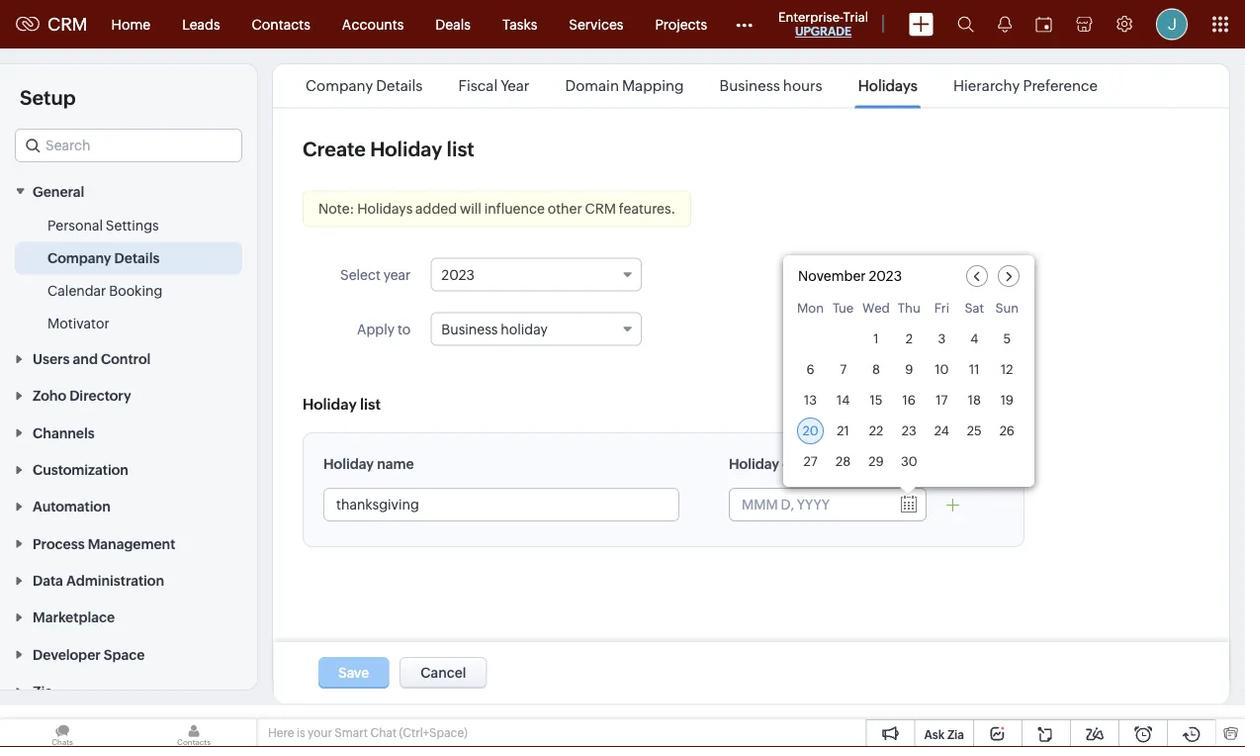 Task type: locate. For each thing, give the bounding box(es) containing it.
5 row from the top
[[798, 418, 1021, 444]]

list up holiday name at the left of the page
[[360, 395, 381, 413]]

1 horizontal spatial business
[[720, 77, 781, 94]]

customization
[[33, 462, 129, 478]]

1 vertical spatial company details link
[[47, 248, 160, 267]]

26
[[1000, 424, 1015, 438]]

projects link
[[640, 0, 723, 48]]

row containing 6
[[798, 356, 1021, 383]]

row down 23 at the bottom right
[[798, 448, 1021, 475]]

0 horizontal spatial 2023
[[442, 267, 475, 283]]

1 row from the top
[[798, 301, 1021, 322]]

row down 9 on the right
[[798, 387, 1021, 414]]

1 horizontal spatial company
[[306, 77, 373, 94]]

27
[[804, 454, 818, 469]]

mon tue wed thu
[[798, 301, 921, 316]]

0 horizontal spatial holidays
[[357, 201, 413, 217]]

zia button
[[0, 672, 257, 709]]

services link
[[553, 0, 640, 48]]

crm right "other"
[[585, 201, 616, 217]]

date
[[783, 456, 812, 472]]

business hours
[[720, 77, 823, 94]]

10
[[935, 362, 949, 377]]

trial
[[844, 9, 869, 24]]

customization button
[[0, 451, 257, 488]]

zia down developer at the bottom left of page
[[33, 683, 52, 699]]

smart
[[335, 726, 368, 740]]

7
[[840, 362, 847, 377]]

0 horizontal spatial company
[[47, 250, 111, 266]]

sun
[[996, 301, 1019, 316]]

control
[[101, 351, 151, 367]]

1 vertical spatial zia
[[948, 728, 965, 741]]

row up 30
[[798, 418, 1021, 444]]

business inside field
[[442, 321, 498, 337]]

hierarchy
[[954, 77, 1021, 94]]

0 vertical spatial crm
[[47, 14, 88, 34]]

Business holiday field
[[431, 312, 642, 346]]

settings
[[106, 217, 159, 233]]

zia
[[33, 683, 52, 699], [948, 728, 965, 741]]

here is your smart chat (ctrl+space)
[[268, 726, 468, 740]]

data
[[33, 573, 63, 588]]

22
[[869, 424, 884, 438]]

details up 'booking'
[[114, 250, 160, 266]]

19
[[1001, 393, 1014, 408]]

deals link
[[420, 0, 487, 48]]

data administration
[[33, 573, 164, 588]]

0 horizontal spatial company details link
[[47, 248, 160, 267]]

zoho directory button
[[0, 377, 257, 414]]

12
[[1001, 362, 1014, 377]]

fiscal year link
[[456, 77, 533, 94]]

channels
[[33, 425, 95, 441]]

business left holiday
[[442, 321, 498, 337]]

1 horizontal spatial details
[[376, 77, 423, 94]]

company details link
[[303, 77, 426, 94], [47, 248, 160, 267]]

14
[[837, 393, 850, 408]]

list
[[288, 64, 1116, 107]]

0 vertical spatial zia
[[33, 683, 52, 699]]

apply
[[357, 321, 395, 337]]

crm left home link on the left top of page
[[47, 14, 88, 34]]

note: holidays added will influence other crm features.
[[319, 201, 676, 217]]

ask
[[925, 728, 945, 741]]

home
[[111, 16, 151, 32]]

holiday up added
[[370, 138, 443, 161]]

0 horizontal spatial business
[[442, 321, 498, 337]]

1 vertical spatial company details
[[47, 250, 160, 266]]

calendar
[[47, 282, 106, 298]]

automation button
[[0, 488, 257, 524]]

select
[[340, 267, 381, 283]]

None field
[[15, 129, 242, 162]]

administration
[[66, 573, 164, 588]]

signals element
[[987, 0, 1024, 48]]

2023 up wed
[[869, 268, 903, 284]]

business hours link
[[717, 77, 826, 94]]

personal
[[47, 217, 103, 233]]

row up 2
[[798, 301, 1021, 322]]

personal settings link
[[47, 215, 159, 235]]

search element
[[946, 0, 987, 48]]

1 vertical spatial details
[[114, 250, 160, 266]]

accounts link
[[326, 0, 420, 48]]

users and control
[[33, 351, 151, 367]]

1 horizontal spatial 2023
[[869, 268, 903, 284]]

note:
[[319, 201, 355, 217]]

6
[[807, 362, 815, 377]]

0 vertical spatial company
[[306, 77, 373, 94]]

company details down personal settings link
[[47, 250, 160, 266]]

calendar image
[[1036, 16, 1053, 32]]

row down thursday column header
[[798, 326, 1021, 352]]

cancel button
[[400, 657, 487, 689]]

0 vertical spatial business
[[720, 77, 781, 94]]

business
[[720, 77, 781, 94], [442, 321, 498, 337]]

create holiday list
[[303, 138, 475, 161]]

1 vertical spatial company
[[47, 250, 111, 266]]

holidays right note: at the left top of page
[[357, 201, 413, 217]]

2 row from the top
[[798, 326, 1021, 352]]

search image
[[958, 16, 975, 33]]

wed
[[863, 301, 890, 316]]

details
[[376, 77, 423, 94], [114, 250, 160, 266]]

company details down accounts at the top left of the page
[[306, 77, 423, 94]]

leads
[[182, 16, 220, 32]]

1 horizontal spatial holidays
[[859, 77, 918, 94]]

name
[[377, 456, 414, 472]]

business left hours
[[720, 77, 781, 94]]

holiday for holiday name
[[324, 456, 374, 472]]

6 row from the top
[[798, 448, 1021, 475]]

MMM d, yyyy text field
[[730, 489, 889, 520]]

0 horizontal spatial zia
[[33, 683, 52, 699]]

1 horizontal spatial company details link
[[303, 77, 426, 94]]

company up calendar
[[47, 250, 111, 266]]

zoho
[[33, 388, 66, 404]]

company details link down personal settings link
[[47, 248, 160, 267]]

1 vertical spatial list
[[360, 395, 381, 413]]

4 row from the top
[[798, 387, 1021, 414]]

developer
[[33, 647, 101, 662]]

business for business holiday
[[442, 321, 498, 337]]

automation
[[33, 499, 111, 515]]

november 2023
[[799, 268, 903, 284]]

1 horizontal spatial company details
[[306, 77, 423, 94]]

holidays inside list
[[859, 77, 918, 94]]

1 horizontal spatial zia
[[948, 728, 965, 741]]

3 row from the top
[[798, 356, 1021, 383]]

company details
[[306, 77, 423, 94], [47, 250, 160, 266]]

motivator
[[47, 315, 109, 331]]

is
[[297, 726, 305, 740]]

holidays down the create menu icon
[[859, 77, 918, 94]]

crm link
[[16, 14, 88, 34]]

sat
[[965, 301, 985, 316]]

thursday column header
[[896, 301, 923, 322]]

holiday left name
[[324, 456, 374, 472]]

details inside the general region
[[114, 250, 160, 266]]

0 horizontal spatial details
[[114, 250, 160, 266]]

1 vertical spatial business
[[442, 321, 498, 337]]

row down 2
[[798, 356, 1021, 383]]

holiday left date at bottom right
[[729, 456, 780, 472]]

holiday up holiday name at the left of the page
[[303, 395, 357, 413]]

developer space
[[33, 647, 145, 662]]

company details inside the general region
[[47, 250, 160, 266]]

wednesday column header
[[863, 301, 890, 322]]

grid
[[784, 297, 1035, 487]]

here
[[268, 726, 294, 740]]

2023 field
[[431, 258, 642, 291]]

zia right ask
[[948, 728, 965, 741]]

list up will
[[447, 138, 475, 161]]

zia inside "dropdown button"
[[33, 683, 52, 699]]

home link
[[96, 0, 166, 48]]

15
[[870, 393, 883, 408]]

list containing company details
[[288, 64, 1116, 107]]

marketplace button
[[0, 598, 257, 635]]

saturday column header
[[962, 301, 988, 322]]

0 vertical spatial list
[[447, 138, 475, 161]]

holidays link
[[856, 77, 921, 94]]

2023 right year
[[442, 267, 475, 283]]

row
[[798, 301, 1021, 322], [798, 326, 1021, 352], [798, 356, 1021, 383], [798, 387, 1021, 414], [798, 418, 1021, 444], [798, 448, 1021, 475]]

0 vertical spatial holidays
[[859, 77, 918, 94]]

1 vertical spatial crm
[[585, 201, 616, 217]]

grid containing mon
[[784, 297, 1035, 487]]

company up create
[[306, 77, 373, 94]]

friday column header
[[929, 301, 956, 322]]

0 horizontal spatial list
[[360, 395, 381, 413]]

signals image
[[998, 16, 1012, 33]]

details up "create holiday list"
[[376, 77, 423, 94]]

0 horizontal spatial company details
[[47, 250, 160, 266]]

process
[[33, 536, 85, 552]]

crm
[[47, 14, 88, 34], [585, 201, 616, 217]]

row containing 13
[[798, 387, 1021, 414]]

9
[[906, 362, 914, 377]]

monday column header
[[798, 301, 824, 322]]

holiday name
[[324, 456, 414, 472]]

company details link down accounts at the top left of the page
[[303, 77, 426, 94]]



Task type: vqa. For each thing, say whether or not it's contained in the screenshot.


Task type: describe. For each thing, give the bounding box(es) containing it.
row containing 20
[[798, 418, 1021, 444]]

row containing 27
[[798, 448, 1021, 475]]

personal settings
[[47, 217, 159, 233]]

1 horizontal spatial list
[[447, 138, 475, 161]]

space
[[104, 647, 145, 662]]

30
[[901, 454, 918, 469]]

holiday for holiday list
[[303, 395, 357, 413]]

Holiday name text field
[[325, 489, 679, 520]]

create
[[303, 138, 366, 161]]

business holiday
[[442, 321, 548, 337]]

management
[[88, 536, 176, 552]]

sunday column header
[[994, 301, 1021, 322]]

Search text field
[[16, 130, 241, 161]]

11
[[970, 362, 980, 377]]

mapping
[[622, 77, 684, 94]]

17
[[936, 393, 948, 408]]

year
[[501, 77, 530, 94]]

domain
[[566, 77, 619, 94]]

marketplace
[[33, 610, 115, 625]]

your
[[308, 726, 332, 740]]

8
[[873, 362, 881, 377]]

booking
[[109, 282, 163, 298]]

projects
[[656, 16, 708, 32]]

hours
[[784, 77, 823, 94]]

select year
[[340, 267, 411, 283]]

tuesday column header
[[830, 301, 857, 322]]

services
[[569, 16, 624, 32]]

profile element
[[1145, 0, 1200, 48]]

0 vertical spatial company details
[[306, 77, 423, 94]]

hierarchy preference
[[954, 77, 1098, 94]]

1 horizontal spatial crm
[[585, 201, 616, 217]]

(ctrl+space)
[[399, 726, 468, 740]]

mon
[[798, 301, 824, 316]]

general button
[[0, 172, 257, 209]]

contacts image
[[132, 719, 256, 747]]

enterprise-trial upgrade
[[779, 9, 869, 38]]

contacts
[[252, 16, 311, 32]]

users and control button
[[0, 340, 257, 377]]

create menu image
[[909, 12, 934, 36]]

thu
[[898, 301, 921, 316]]

company inside the general region
[[47, 250, 111, 266]]

25
[[968, 424, 982, 438]]

fiscal year
[[459, 77, 530, 94]]

13
[[804, 393, 817, 408]]

3
[[938, 331, 946, 346]]

company inside list
[[306, 77, 373, 94]]

domain mapping
[[566, 77, 684, 94]]

2
[[906, 331, 913, 346]]

chats image
[[0, 719, 125, 747]]

setup
[[20, 86, 76, 109]]

process management
[[33, 536, 176, 552]]

upgrade
[[795, 25, 852, 38]]

16
[[903, 393, 916, 408]]

1 vertical spatial holidays
[[357, 201, 413, 217]]

company details link inside the general region
[[47, 248, 160, 267]]

tue
[[833, 301, 854, 316]]

profile image
[[1157, 8, 1188, 40]]

0 vertical spatial details
[[376, 77, 423, 94]]

tasks link
[[487, 0, 553, 48]]

row containing mon
[[798, 301, 1021, 322]]

other
[[548, 201, 582, 217]]

4
[[971, 331, 979, 346]]

Other Modules field
[[723, 8, 766, 40]]

general region
[[0, 209, 257, 340]]

2023 inside "2023" field
[[442, 267, 475, 283]]

motivator link
[[47, 313, 109, 333]]

calendar booking
[[47, 282, 163, 298]]

directory
[[69, 388, 131, 404]]

leads link
[[166, 0, 236, 48]]

users
[[33, 351, 70, 367]]

preference
[[1024, 77, 1098, 94]]

create menu element
[[897, 0, 946, 48]]

holiday for holiday date
[[729, 456, 780, 472]]

fri
[[935, 301, 950, 316]]

0 vertical spatial company details link
[[303, 77, 426, 94]]

contacts link
[[236, 0, 326, 48]]

1
[[874, 331, 879, 346]]

cancel
[[421, 665, 467, 681]]

process management button
[[0, 524, 257, 561]]

will
[[460, 201, 482, 217]]

accounts
[[342, 16, 404, 32]]

business for business hours
[[720, 77, 781, 94]]

to
[[398, 321, 411, 337]]

5
[[1004, 331, 1011, 346]]

deals
[[436, 16, 471, 32]]

0 horizontal spatial crm
[[47, 14, 88, 34]]

hierarchy preference link
[[951, 77, 1101, 94]]

year
[[384, 267, 411, 283]]

holiday list
[[303, 395, 381, 413]]

28
[[836, 454, 851, 469]]

row containing 1
[[798, 326, 1021, 352]]

18
[[968, 393, 982, 408]]

zoho directory
[[33, 388, 131, 404]]

domain mapping link
[[562, 77, 687, 94]]

and
[[73, 351, 98, 367]]

apply to
[[357, 321, 411, 337]]



